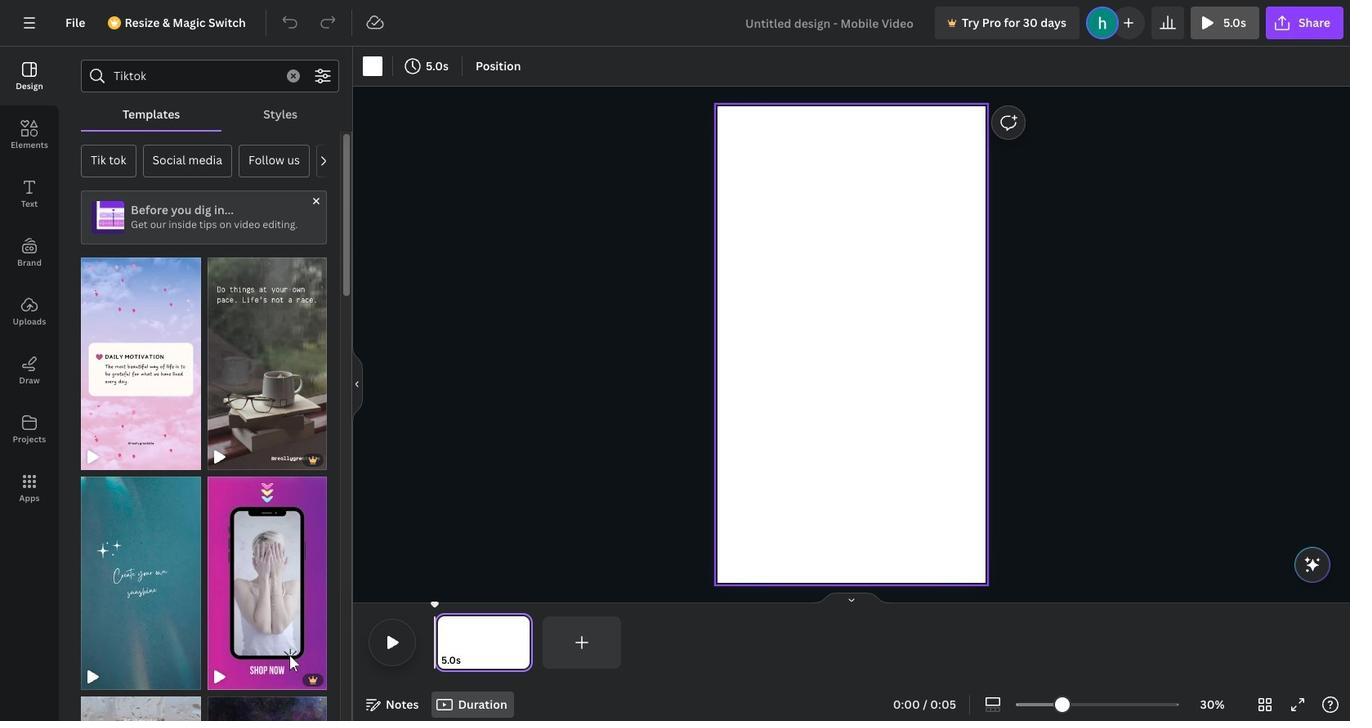 Task type: vqa. For each thing, say whether or not it's contained in the screenshot.
Uploads Button
no



Task type: locate. For each thing, give the bounding box(es) containing it.
trimming, start edge slider
[[435, 616, 450, 669]]

hide image
[[352, 345, 363, 423]]

rain modern quotes tiktok video group
[[81, 687, 201, 721]]

Search Mobile Video templates search field
[[114, 61, 277, 92]]

Design title text field
[[733, 7, 929, 39]]

side panel tab list
[[0, 47, 59, 518]]

#ffffff image
[[363, 56, 383, 76]]

gradient tiktok animated video group
[[207, 467, 327, 690]]



Task type: describe. For each thing, give the bounding box(es) containing it.
Page title text field
[[468, 652, 475, 669]]

neutral aesthetic relax mobile video tiktok story video group
[[207, 248, 327, 470]]

main menu bar
[[0, 0, 1351, 47]]

trimming, end edge slider
[[518, 616, 533, 669]]

teal bokeh motivational quote tiktok video group
[[81, 467, 201, 690]]

Zoom button
[[1186, 692, 1240, 718]]

dark retro quote motivation stop dreaming and start doing mobile video group
[[207, 687, 327, 721]]

hide pages image
[[813, 592, 891, 605]]

blue and pink gradient quotes tiktok story group
[[81, 248, 201, 470]]



